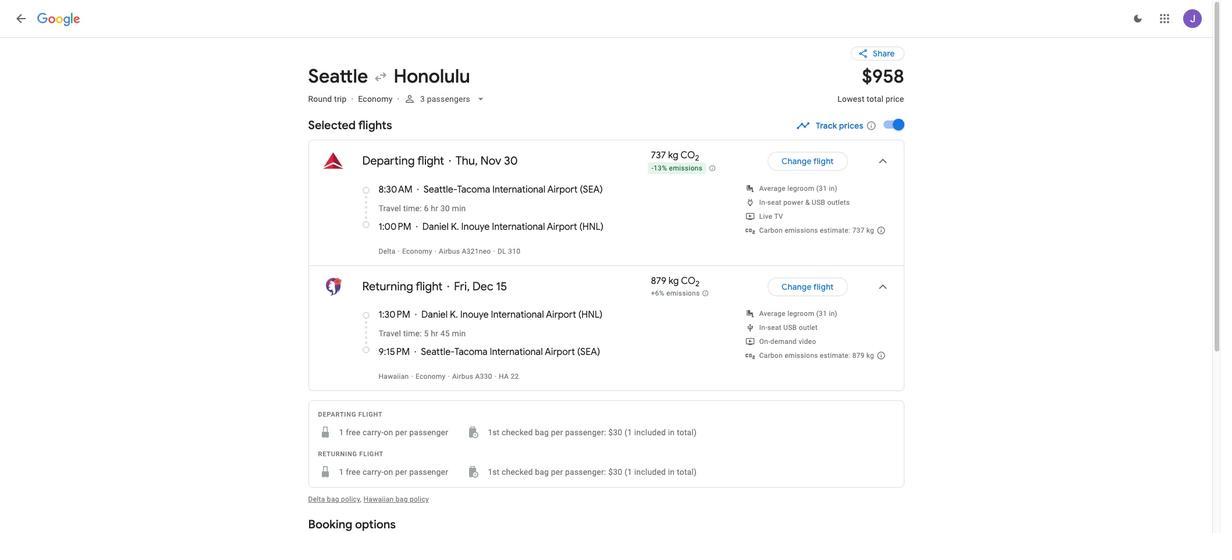 Task type: describe. For each thing, give the bounding box(es) containing it.
daniel k. inouye international airport (hnl) for 1:30 pm
[[422, 309, 603, 321]]

carbon for fri, dec 15
[[760, 352, 783, 360]]

price
[[886, 94, 905, 104]]

1 1 from the top
[[339, 428, 344, 437]]

Seattle to Honolulu and back text field
[[308, 65, 824, 89]]

loading results progress bar
[[0, 37, 1213, 40]]

returning inside list
[[362, 280, 413, 294]]

1 policy from the left
[[341, 496, 360, 504]]

3
[[421, 94, 425, 104]]

in) for fri, dec 15
[[829, 310, 838, 318]]

(1 for first "first checked bag costs 30 us dollars per passenger (1 included in total)" element from the top of the main content containing seattle
[[625, 428, 632, 437]]

carbon emissions estimate: 737 kg
[[760, 227, 875, 235]]

hr for departing flight
[[431, 204, 438, 213]]

0 horizontal spatial usb
[[784, 324, 797, 332]]

outlet
[[799, 324, 818, 332]]

&
[[806, 199, 810, 207]]

Departure time: 8:30 AM. text field
[[379, 184, 413, 196]]

share
[[873, 48, 895, 59]]

6
[[424, 204, 429, 213]]

checked for first "first checked bag costs 30 us dollars per passenger (1 included in total)" element from the top of the main content containing seattle
[[502, 428, 533, 437]]

departing flight inside list
[[362, 154, 444, 168]]

on-demand video
[[760, 338, 817, 346]]

-
[[652, 164, 654, 172]]

on-
[[760, 338, 771, 346]]

average legroom (31 in) for fri, dec 15
[[760, 310, 838, 318]]

Arrival time: 9:15 PM. text field
[[379, 347, 410, 358]]

carry- for first "first checked bag costs 30 us dollars per passenger (1 included in total)" element from the top of the main content containing seattle
[[363, 428, 384, 437]]

carbon emissions estimate: 879 kg
[[760, 352, 875, 360]]

inouye for 1:00 pm
[[461, 221, 490, 233]]

,
[[360, 496, 362, 504]]

2 for thu, nov 30
[[695, 153, 700, 163]]

879 kg co 2
[[651, 276, 700, 289]]

selected
[[308, 118, 356, 133]]

total) for first "first checked bag costs 30 us dollars per passenger (1 included in total)" element from the top of the main content containing seattle
[[677, 428, 697, 437]]

$958 lowest total price
[[838, 65, 905, 104]]

change flight for thu, nov 30
[[782, 156, 834, 167]]

a330
[[475, 373, 492, 381]]

video
[[799, 338, 817, 346]]

737 kg co 2
[[651, 150, 700, 163]]

1 vertical spatial hawaiian
[[364, 496, 394, 504]]

45
[[441, 329, 450, 338]]

$958
[[862, 65, 905, 89]]

2 1 free carry-on per passenger from the top
[[339, 468, 448, 477]]

change appearance image
[[1124, 5, 1152, 33]]

k. for 1:00 pm
[[451, 221, 459, 233]]

travel for departing
[[379, 204, 401, 213]]

2 policy from the left
[[410, 496, 429, 504]]

in for 1st "first checked bag costs 30 us dollars per passenger (1 included in total)" element from the bottom
[[668, 468, 675, 477]]

learn more about tracked prices image
[[866, 121, 877, 131]]

track prices
[[816, 121, 864, 131]]

seattle- for 8:30 am
[[424, 184, 457, 196]]

average for thu, nov 30
[[760, 185, 786, 193]]

(hnl) for 1:30 pm
[[579, 309, 603, 321]]

booking options
[[308, 518, 396, 532]]

hr for returning flight
[[431, 329, 438, 338]]

airbus for airbus a330
[[452, 373, 473, 381]]

carbon for thu, nov 30
[[760, 227, 783, 235]]

3 passengers
[[421, 94, 471, 104]]

15
[[496, 280, 507, 294]]

checked for 1st "first checked bag costs 30 us dollars per passenger (1 included in total)" element from the bottom
[[502, 468, 533, 477]]

tacoma for 8:30 am
[[457, 184, 490, 196]]

international up the ha 22
[[490, 347, 543, 358]]

live tv
[[760, 213, 784, 221]]

selected flights
[[308, 118, 392, 133]]

0 horizontal spatial  image
[[351, 94, 354, 104]]

0 vertical spatial economy
[[358, 94, 393, 104]]

free for first "first checked bag costs 30 us dollars per passenger (1 included in total)" element from the top of the main content containing seattle
[[346, 428, 361, 437]]

+6%
[[651, 290, 665, 298]]

delta for delta
[[379, 248, 396, 256]]

emissions down 737 kg co 2
[[669, 164, 703, 172]]

in-seat usb outlet
[[760, 324, 818, 332]]

0 horizontal spatial returning
[[318, 451, 357, 458]]

1 vertical spatial 737
[[853, 227, 865, 235]]

trip
[[334, 94, 347, 104]]

power
[[784, 199, 804, 207]]

a321neo
[[462, 248, 491, 256]]

$30 for first "first checked bag costs 30 us dollars per passenger (1 included in total)" element from the top of the main content containing seattle
[[609, 428, 623, 437]]

prices
[[839, 121, 864, 131]]

seattle-tacoma international airport (sea) for 9:15 pm
[[421, 347, 600, 358]]

round
[[308, 94, 332, 104]]

(sea) for 9:15 pm
[[577, 347, 600, 358]]

1 included from the top
[[635, 428, 666, 437]]

international down 15
[[491, 309, 544, 321]]

in- for 15
[[760, 324, 768, 332]]

delta for delta bag policy , hawaiian bag policy
[[308, 496, 325, 504]]

-13% emissions
[[652, 164, 703, 172]]

track
[[816, 121, 837, 131]]

in- for 30
[[760, 199, 768, 207]]

0 vertical spatial 30
[[504, 154, 518, 168]]

booking
[[308, 518, 353, 532]]

round trip
[[308, 94, 347, 104]]

hawaiian bag policy link
[[364, 496, 429, 504]]

in-seat power & usb outlets
[[760, 199, 850, 207]]

1:00 pm
[[379, 221, 411, 233]]

free for 1st "first checked bag costs 30 us dollars per passenger (1 included in total)" element from the bottom
[[346, 468, 361, 477]]

dec
[[473, 280, 494, 294]]

emissions for +6% emissions
[[667, 290, 700, 298]]

average legroom (31 in) for thu, nov 30
[[760, 185, 838, 193]]

3 passengers button
[[400, 85, 492, 113]]

2 vertical spatial economy
[[416, 373, 446, 381]]

0 vertical spatial usb
[[812, 199, 826, 207]]

1 vertical spatial departing
[[318, 411, 356, 419]]

(sea) for 8:30 am
[[580, 184, 603, 196]]

legroom for 15
[[788, 310, 815, 318]]

options
[[355, 518, 396, 532]]

passenger for first "first checked bag costs 30 us dollars per passenger (1 included in total)" element from the top of the main content containing seattle
[[409, 428, 448, 437]]

live
[[760, 213, 773, 221]]

change flight for fri, dec 15
[[782, 282, 834, 292]]

1 first checked bag costs 30 us dollars per passenger (1 included in total) element from the top
[[467, 426, 697, 440]]

1 horizontal spatial  image
[[397, 94, 400, 104]]

total
[[867, 94, 884, 104]]

daniel for 1:00 pm
[[423, 221, 449, 233]]

2 included from the top
[[635, 468, 666, 477]]

+6% emissions
[[651, 290, 700, 298]]

thu,
[[456, 154, 478, 168]]

ha 22
[[499, 373, 519, 381]]

2 first checked bag costs 30 us dollars per passenger (1 included in total) element from the top
[[467, 465, 697, 479]]

demand
[[771, 338, 797, 346]]

delta bag policy , hawaiian bag policy
[[308, 496, 429, 504]]



Task type: locate. For each thing, give the bounding box(es) containing it.
time: for departing
[[403, 204, 422, 213]]

main content containing seattle
[[308, 37, 913, 533]]

0 vertical spatial first checked bag costs 30 us dollars per passenger (1 included in total) element
[[467, 426, 697, 440]]

2
[[695, 153, 700, 163], [696, 279, 700, 289]]

list
[[309, 140, 904, 391]]

seat up demand
[[768, 324, 782, 332]]

airbus for airbus a321neo
[[439, 248, 460, 256]]

(hnl)
[[580, 221, 604, 233], [579, 309, 603, 321]]

0 vertical spatial 1 free carry-on per passenger
[[339, 428, 448, 437]]

average
[[760, 185, 786, 193], [760, 310, 786, 318]]

change up power
[[782, 156, 812, 167]]

lowest
[[838, 94, 865, 104]]

1 vertical spatial 30
[[441, 204, 450, 213]]

passenger:
[[565, 428, 606, 437], [565, 468, 606, 477]]

carbon
[[760, 227, 783, 235], [760, 352, 783, 360]]

2 up -13% emissions
[[695, 153, 700, 163]]

carbon down on-
[[760, 352, 783, 360]]

emissions for carbon emissions estimate: 737 kg
[[785, 227, 818, 235]]

879 inside 879 kg co 2
[[651, 276, 667, 287]]

daniel k. inouye international airport (hnl) down 15
[[422, 309, 603, 321]]

seattle- down "45"
[[421, 347, 455, 358]]

returning up delta bag policy 'link' on the bottom left
[[318, 451, 357, 458]]

(31 up outlet
[[817, 310, 827, 318]]

emissions
[[669, 164, 703, 172], [785, 227, 818, 235], [667, 290, 700, 298], [785, 352, 818, 360]]

1 vertical spatial seat
[[768, 324, 782, 332]]

change flight up outlet
[[782, 282, 834, 292]]

0 vertical spatial inouye
[[461, 221, 490, 233]]

departing
[[362, 154, 415, 168], [318, 411, 356, 419]]

1 in) from the top
[[829, 185, 838, 193]]

1 co from the top
[[681, 150, 695, 161]]

inouye for 1:30 pm
[[460, 309, 489, 321]]

daniel k. inouye international airport (hnl) up dl 310
[[423, 221, 604, 233]]

None text field
[[838, 65, 905, 114]]

2 change flight from the top
[[782, 282, 834, 292]]

co up +6% emissions
[[681, 276, 696, 287]]

0 vertical spatial legroom
[[788, 185, 815, 193]]

0 vertical spatial (31
[[817, 185, 827, 193]]

change flight button for 15
[[768, 273, 848, 301]]

daniel down the 6
[[423, 221, 449, 233]]

2 (31 from the top
[[817, 310, 827, 318]]

 image right a330 at left
[[495, 373, 497, 381]]

0 horizontal spatial departing
[[318, 411, 356, 419]]

(hnl) for 1:00 pm
[[580, 221, 604, 233]]

1 vertical spatial (sea)
[[577, 347, 600, 358]]

1 vertical spatial legroom
[[788, 310, 815, 318]]

daniel up 5
[[422, 309, 448, 321]]

2 travel from the top
[[379, 329, 401, 338]]

1st checked bag per passenger: $30 (1 included in total)
[[488, 428, 697, 437], [488, 468, 697, 477]]

0 vertical spatial travel
[[379, 204, 401, 213]]

returning flight up 1:30 pm
[[362, 280, 443, 294]]

1 vertical spatial (1
[[625, 468, 632, 477]]

1 vertical spatial departing flight
[[318, 411, 383, 419]]

(sea)
[[580, 184, 603, 196], [577, 347, 600, 358]]

1 vertical spatial seattle-tacoma international airport (sea)
[[421, 347, 600, 358]]

2 average from the top
[[760, 310, 786, 318]]

hawaiian
[[379, 373, 409, 381], [364, 496, 394, 504]]

first checked bag costs 30 us dollars per passenger (1 included in total) element
[[467, 426, 697, 440], [467, 465, 697, 479]]

emissions for carbon emissions estimate: 879 kg
[[785, 352, 818, 360]]

1 horizontal spatial  image
[[495, 373, 497, 381]]

1 estimate: from the top
[[820, 227, 851, 235]]

0 vertical spatial 879
[[651, 276, 667, 287]]

1 vertical spatial  image
[[495, 373, 497, 381]]

k. for 1:30 pm
[[450, 309, 458, 321]]

travel for returning
[[379, 329, 401, 338]]

1 $30 from the top
[[609, 428, 623, 437]]

1 vertical spatial change flight
[[782, 282, 834, 292]]

airbus a321neo
[[439, 248, 491, 256]]

Arrival time: 1:00 PM. text field
[[379, 221, 411, 233]]

1 (31 from the top
[[817, 185, 827, 193]]

1 vertical spatial change flight button
[[768, 273, 848, 301]]

1 carry- from the top
[[363, 428, 384, 437]]

seattle- up the 6
[[424, 184, 457, 196]]

travel
[[379, 204, 401, 213], [379, 329, 401, 338]]

2 legroom from the top
[[788, 310, 815, 318]]

(1 for 1st "first checked bag costs 30 us dollars per passenger (1 included in total)" element from the bottom
[[625, 468, 632, 477]]

co up -13% emissions
[[681, 150, 695, 161]]

2 for fri, dec 15
[[696, 279, 700, 289]]

2 $30 from the top
[[609, 468, 623, 477]]

average legroom (31 in) up power
[[760, 185, 838, 193]]

1 vertical spatial tacoma
[[455, 347, 488, 358]]

0 vertical spatial k.
[[451, 221, 459, 233]]

30 right the 6
[[441, 204, 450, 213]]

0 vertical spatial hawaiian
[[379, 373, 409, 381]]

co inside 879 kg co 2
[[681, 276, 696, 287]]

returning flight inside list
[[362, 280, 443, 294]]

1 seat from the top
[[768, 199, 782, 207]]

 image inside list
[[435, 248, 437, 256]]

travel up 1:00 pm "text field" on the left of page
[[379, 204, 401, 213]]

international down "nov"
[[493, 184, 546, 196]]

1 1st from the top
[[488, 428, 500, 437]]

8:30 am
[[379, 184, 413, 196]]

time: left the 6
[[403, 204, 422, 213]]

average up in-seat usb outlet
[[760, 310, 786, 318]]

change flight button for 30
[[768, 147, 848, 175]]

1 change flight button from the top
[[768, 147, 848, 175]]

legroom up 'in-seat power & usb outlets'
[[788, 185, 815, 193]]

1 vertical spatial free
[[346, 468, 361, 477]]

879
[[651, 276, 667, 287], [853, 352, 865, 360]]

2 1st from the top
[[488, 468, 500, 477]]

0 vertical spatial 737
[[651, 150, 666, 161]]

 image left 3
[[397, 94, 400, 104]]

0 vertical spatial total)
[[677, 428, 697, 437]]

1 vertical spatial change
[[782, 282, 812, 292]]

seattle-tacoma international airport (sea) up the ha 22
[[421, 347, 600, 358]]

2 passenger: from the top
[[565, 468, 606, 477]]

$30
[[609, 428, 623, 437], [609, 468, 623, 477]]

0 vertical spatial departing
[[362, 154, 415, 168]]

carbon emissions estimate: 879 kilograms element
[[760, 352, 875, 360]]

inouye up a321neo
[[461, 221, 490, 233]]

2 2 from the top
[[696, 279, 700, 289]]

departing inside list
[[362, 154, 415, 168]]

hawaiian right ,
[[364, 496, 394, 504]]

average up power
[[760, 185, 786, 193]]

0 horizontal spatial 737
[[651, 150, 666, 161]]

tacoma
[[457, 184, 490, 196], [455, 347, 488, 358]]

estimate: for fri, dec 15
[[820, 352, 851, 360]]

passenger: for first "first checked bag costs 30 us dollars per passenger (1 included in total)" element from the top of the main content containing seattle
[[565, 428, 606, 437]]

1 vertical spatial in
[[668, 468, 675, 477]]

0 vertical spatial checked
[[502, 428, 533, 437]]

inouye
[[461, 221, 490, 233], [460, 309, 489, 321]]

1 vertical spatial 1 free carry-on per passenger
[[339, 468, 448, 477]]

travel time: 5 hr 45 min
[[379, 329, 466, 338]]

0 horizontal spatial policy
[[341, 496, 360, 504]]

total) for 1st "first checked bag costs 30 us dollars per passenger (1 included in total)" element from the bottom
[[677, 468, 697, 477]]

2 time: from the top
[[403, 329, 422, 338]]

0 vertical spatial free
[[346, 428, 361, 437]]

1 total) from the top
[[677, 428, 697, 437]]

international up dl 310
[[492, 221, 545, 233]]

travel up 9:15 pm
[[379, 329, 401, 338]]

seattle
[[308, 65, 368, 89]]

1 time: from the top
[[403, 204, 422, 213]]

5
[[424, 329, 429, 338]]

carbon emissions estimate: 737 kilograms element
[[760, 227, 875, 235]]

0 vertical spatial time:
[[403, 204, 422, 213]]

1 hr from the top
[[431, 204, 438, 213]]

1 vertical spatial 1st checked bag per passenger: $30 (1 included in total)
[[488, 468, 697, 477]]

passenger for 1st "first checked bag costs 30 us dollars per passenger (1 included in total)" element from the bottom
[[409, 468, 448, 477]]

1 vertical spatial returning flight
[[318, 451, 384, 458]]

2 change flight button from the top
[[768, 273, 848, 301]]

0 vertical spatial in
[[668, 428, 675, 437]]

2 carbon from the top
[[760, 352, 783, 360]]

change flight button
[[768, 147, 848, 175], [768, 273, 848, 301]]

0 vertical spatial daniel k. inouye international airport (hnl)
[[423, 221, 604, 233]]

1 change flight from the top
[[782, 156, 834, 167]]

bag
[[535, 428, 549, 437], [535, 468, 549, 477], [327, 496, 339, 504], [396, 496, 408, 504]]

1 horizontal spatial delta
[[379, 248, 396, 256]]

2 checked from the top
[[502, 468, 533, 477]]

seattle-tacoma international airport (sea) for 8:30 am
[[424, 184, 603, 196]]

1 vertical spatial inouye
[[460, 309, 489, 321]]

departing flight
[[362, 154, 444, 168], [318, 411, 383, 419]]

tv
[[775, 213, 784, 221]]

0 vertical spatial carbon
[[760, 227, 783, 235]]

1 horizontal spatial usb
[[812, 199, 826, 207]]

estimate: for thu, nov 30
[[820, 227, 851, 235]]

min right the 6
[[452, 204, 466, 213]]

in) for thu, nov 30
[[829, 185, 838, 193]]

k.
[[451, 221, 459, 233], [450, 309, 458, 321]]

1 vertical spatial $30
[[609, 468, 623, 477]]

passengers
[[427, 94, 471, 104]]

hr right 5
[[431, 329, 438, 338]]

in
[[668, 428, 675, 437], [668, 468, 675, 477]]

1 vertical spatial on
[[384, 468, 393, 477]]

tacoma up airbus a330
[[455, 347, 488, 358]]

change for fri, dec 15
[[782, 282, 812, 292]]

co inside 737 kg co 2
[[681, 150, 695, 161]]

1 horizontal spatial 879
[[853, 352, 865, 360]]

emissions down "video"
[[785, 352, 818, 360]]

2 up +6% emissions
[[696, 279, 700, 289]]

2 free from the top
[[346, 468, 361, 477]]

hr
[[431, 204, 438, 213], [431, 329, 438, 338]]

economy up the flights
[[358, 94, 393, 104]]

0 horizontal spatial  image
[[398, 248, 400, 256]]

delta up the booking
[[308, 496, 325, 504]]

2 1 from the top
[[339, 468, 344, 477]]

checked
[[502, 428, 533, 437], [502, 468, 533, 477]]

9:15 pm
[[379, 347, 410, 358]]

share button
[[851, 47, 905, 61]]

1 horizontal spatial departing
[[362, 154, 415, 168]]

1 vertical spatial airbus
[[452, 373, 473, 381]]

nov
[[481, 154, 502, 168]]

emissions down 879 kg co 2
[[667, 290, 700, 298]]

0 vertical spatial change
[[782, 156, 812, 167]]

daniel k. inouye international airport (hnl)
[[423, 221, 604, 233], [422, 309, 603, 321]]

emissions down 'in-seat power & usb outlets'
[[785, 227, 818, 235]]

 image
[[351, 94, 354, 104], [397, 94, 400, 104], [435, 248, 437, 256]]

1 average from the top
[[760, 185, 786, 193]]

daniel for 1:30 pm
[[422, 309, 448, 321]]

0 vertical spatial passenger
[[409, 428, 448, 437]]

2 in from the top
[[668, 468, 675, 477]]

returning up 1:30 pm
[[362, 280, 413, 294]]

1 vertical spatial estimate:
[[820, 352, 851, 360]]

2 on from the top
[[384, 468, 393, 477]]

tacoma for 9:15 pm
[[455, 347, 488, 358]]

tacoma down thu,
[[457, 184, 490, 196]]

legroom for 30
[[788, 185, 815, 193]]

 image down "1:00 pm"
[[398, 248, 400, 256]]

1 passenger: from the top
[[565, 428, 606, 437]]

flight
[[417, 154, 444, 168], [814, 156, 834, 167], [416, 280, 443, 294], [814, 282, 834, 292], [359, 411, 383, 419], [359, 451, 384, 458]]

0 vertical spatial change flight
[[782, 156, 834, 167]]

flights
[[358, 118, 392, 133]]

1 on from the top
[[384, 428, 393, 437]]

1 vertical spatial (hnl)
[[579, 309, 603, 321]]

0 horizontal spatial 30
[[441, 204, 450, 213]]

2 (1 from the top
[[625, 468, 632, 477]]

2 in) from the top
[[829, 310, 838, 318]]

2 total) from the top
[[677, 468, 697, 477]]

airport
[[548, 184, 578, 196], [547, 221, 577, 233], [546, 309, 576, 321], [545, 347, 575, 358]]

airbus left a321neo
[[439, 248, 460, 256]]

airbus left a330 at left
[[452, 373, 473, 381]]

$30 for 1st "first checked bag costs 30 us dollars per passenger (1 included in total)" element from the bottom
[[609, 468, 623, 477]]

1 vertical spatial co
[[681, 276, 696, 287]]

2 average legroom (31 in) from the top
[[760, 310, 838, 318]]

0 vertical spatial co
[[681, 150, 695, 161]]

hawaiian down 9:15 pm
[[379, 373, 409, 381]]

1 vertical spatial 879
[[853, 352, 865, 360]]

seat for thu, nov 30
[[768, 199, 782, 207]]

1 vertical spatial hr
[[431, 329, 438, 338]]

seattle-tacoma international airport (sea) down "nov"
[[424, 184, 603, 196]]

hr right the 6
[[431, 204, 438, 213]]

1 in- from the top
[[760, 199, 768, 207]]

1 horizontal spatial 30
[[504, 154, 518, 168]]

in- up on-
[[760, 324, 768, 332]]

go back image
[[14, 12, 28, 26]]

average legroom (31 in)
[[760, 185, 838, 193], [760, 310, 838, 318]]

passenger: for 1st "first checked bag costs 30 us dollars per passenger (1 included in total)" element from the bottom
[[565, 468, 606, 477]]

0 vertical spatial tacoma
[[457, 184, 490, 196]]

in) up the carbon emissions estimate: 879 kg
[[829, 310, 838, 318]]

30
[[504, 154, 518, 168], [441, 204, 450, 213]]

1 min from the top
[[452, 204, 466, 213]]

1 in from the top
[[668, 428, 675, 437]]

seat up live tv
[[768, 199, 782, 207]]

delta inside list
[[379, 248, 396, 256]]

2 hr from the top
[[431, 329, 438, 338]]

returning flight
[[362, 280, 443, 294], [318, 451, 384, 458]]

in for first "first checked bag costs 30 us dollars per passenger (1 included in total)" element from the top of the main content containing seattle
[[668, 428, 675, 437]]

time: for returning
[[403, 329, 422, 338]]

change
[[782, 156, 812, 167], [782, 282, 812, 292]]

co for thu, nov 30
[[681, 150, 695, 161]]

usb right &
[[812, 199, 826, 207]]

1 vertical spatial 1
[[339, 468, 344, 477]]

min
[[452, 204, 466, 213], [452, 329, 466, 338]]

1 vertical spatial travel
[[379, 329, 401, 338]]

airbus a330
[[452, 373, 492, 381]]

1 vertical spatial passenger:
[[565, 468, 606, 477]]

policy
[[341, 496, 360, 504], [410, 496, 429, 504]]

delta bag policy link
[[308, 496, 360, 504]]

1 checked from the top
[[502, 428, 533, 437]]

1 vertical spatial time:
[[403, 329, 422, 338]]

honolulu
[[394, 65, 470, 89]]

returning
[[362, 280, 413, 294], [318, 451, 357, 458]]

1st checked bag per passenger: $30 (1 included in total) for first "first checked bag costs 30 us dollars per passenger (1 included in total)" element from the top of the main content containing seattle
[[488, 428, 697, 437]]

average for fri, dec 15
[[760, 310, 786, 318]]

737
[[651, 150, 666, 161], [853, 227, 865, 235]]

0 vertical spatial 1st
[[488, 428, 500, 437]]

0 vertical spatial seattle-tacoma international airport (sea)
[[424, 184, 603, 196]]

0 vertical spatial departing flight
[[362, 154, 444, 168]]

(31
[[817, 185, 827, 193], [817, 310, 827, 318]]

k. down fri,
[[450, 309, 458, 321]]

(1
[[625, 428, 632, 437], [625, 468, 632, 477]]

1st checked bag per passenger: $30 (1 included in total) for 1st "first checked bag costs 30 us dollars per passenger (1 included in total)" element from the bottom
[[488, 468, 697, 477]]

1 vertical spatial min
[[452, 329, 466, 338]]

1 (1 from the top
[[625, 428, 632, 437]]

inouye down fri, dec 15
[[460, 309, 489, 321]]

1 1 free carry-on per passenger from the top
[[339, 428, 448, 437]]

Departure time: 1:30 PM. text field
[[379, 309, 410, 321]]

kg inside 737 kg co 2
[[668, 150, 679, 161]]

0 vertical spatial estimate:
[[820, 227, 851, 235]]

 image left airbus a321neo
[[435, 248, 437, 256]]

total)
[[677, 428, 697, 437], [677, 468, 697, 477]]

1 vertical spatial economy
[[402, 248, 432, 256]]

daniel k. inouye international airport (hnl) for 1:00 pm
[[423, 221, 604, 233]]

fri, dec 15
[[454, 280, 507, 294]]

1 travel from the top
[[379, 204, 401, 213]]

1 vertical spatial daniel k. inouye international airport (hnl)
[[422, 309, 603, 321]]

1 passenger from the top
[[409, 428, 448, 437]]

min right "45"
[[452, 329, 466, 338]]

economy left airbus a330
[[416, 373, 446, 381]]

change flight down 'track'
[[782, 156, 834, 167]]

time: left 5
[[403, 329, 422, 338]]

1 free carry-on per passenger
[[339, 428, 448, 437], [339, 468, 448, 477]]

in) up the 'outlets'
[[829, 185, 838, 193]]

0 vertical spatial daniel
[[423, 221, 449, 233]]

seat for fri, dec 15
[[768, 324, 782, 332]]

1 vertical spatial included
[[635, 468, 666, 477]]

0 vertical spatial 1
[[339, 428, 344, 437]]

1 carbon from the top
[[760, 227, 783, 235]]

economy down "1:00 pm"
[[402, 248, 432, 256]]

2 inside 879 kg co 2
[[696, 279, 700, 289]]

dl 310
[[498, 248, 521, 256]]

1 vertical spatial carbon
[[760, 352, 783, 360]]

0 vertical spatial min
[[452, 204, 466, 213]]

seattle- for 9:15 pm
[[421, 347, 455, 358]]

2 carry- from the top
[[363, 468, 384, 477]]

1 vertical spatial usb
[[784, 324, 797, 332]]

1 vertical spatial checked
[[502, 468, 533, 477]]

1 free from the top
[[346, 428, 361, 437]]

1 vertical spatial k.
[[450, 309, 458, 321]]

0 horizontal spatial delta
[[308, 496, 325, 504]]

carry- for 1st "first checked bag costs 30 us dollars per passenger (1 included in total)" element from the bottom
[[363, 468, 384, 477]]

0 vertical spatial returning flight
[[362, 280, 443, 294]]

0 vertical spatial returning
[[362, 280, 413, 294]]

13%
[[654, 164, 667, 172]]

min for thu, nov 30
[[452, 204, 466, 213]]

30 right "nov"
[[504, 154, 518, 168]]

travel time: 6 hr 30 min
[[379, 204, 466, 213]]

seattle-tacoma international airport (sea)
[[424, 184, 603, 196], [421, 347, 600, 358]]

1 horizontal spatial 737
[[853, 227, 865, 235]]

included
[[635, 428, 666, 437], [635, 468, 666, 477]]

on for 1st "first checked bag costs 30 us dollars per passenger (1 included in total)" element from the bottom
[[384, 468, 393, 477]]

seattle-
[[424, 184, 457, 196], [421, 347, 455, 358]]

airbus
[[439, 248, 460, 256], [452, 373, 473, 381]]

thu, nov 30
[[456, 154, 518, 168]]

outlets
[[828, 199, 850, 207]]

in-
[[760, 199, 768, 207], [760, 324, 768, 332]]

change flight button up outlet
[[768, 273, 848, 301]]

 image
[[398, 248, 400, 256], [495, 373, 497, 381]]

0 vertical spatial 1st checked bag per passenger: $30 (1 included in total)
[[488, 428, 697, 437]]

0 vertical spatial (hnl)
[[580, 221, 604, 233]]

2 estimate: from the top
[[820, 352, 851, 360]]

2 change from the top
[[782, 282, 812, 292]]

958 us dollars element
[[862, 65, 905, 89]]

fri,
[[454, 280, 470, 294]]

(31 up 'in-seat power & usb outlets'
[[817, 185, 827, 193]]

1 vertical spatial 1st
[[488, 468, 500, 477]]

average legroom (31 in) up in-seat usb outlet
[[760, 310, 838, 318]]

0 vertical spatial in-
[[760, 199, 768, 207]]

co for fri, dec 15
[[681, 276, 696, 287]]

kg inside 879 kg co 2
[[669, 276, 679, 287]]

in- up live
[[760, 199, 768, 207]]

usb up on-demand video
[[784, 324, 797, 332]]

carbon down live tv
[[760, 227, 783, 235]]

0 vertical spatial airbus
[[439, 248, 460, 256]]

0 vertical spatial in)
[[829, 185, 838, 193]]

1 change from the top
[[782, 156, 812, 167]]

1 average legroom (31 in) from the top
[[760, 185, 838, 193]]

(31 for 15
[[817, 310, 827, 318]]

 image right trip
[[351, 94, 354, 104]]

2 co from the top
[[681, 276, 696, 287]]

k. up airbus a321neo
[[451, 221, 459, 233]]

change for thu, nov 30
[[782, 156, 812, 167]]

737 inside 737 kg co 2
[[651, 150, 666, 161]]

change flight button down 'track'
[[768, 147, 848, 175]]

main content
[[308, 37, 913, 533]]

2 in- from the top
[[760, 324, 768, 332]]

returning flight up ,
[[318, 451, 384, 458]]

carry-
[[363, 428, 384, 437], [363, 468, 384, 477]]

1:30 pm
[[379, 309, 410, 321]]

per
[[395, 428, 407, 437], [551, 428, 563, 437], [395, 468, 407, 477], [551, 468, 563, 477]]

seat
[[768, 199, 782, 207], [768, 324, 782, 332]]

1 vertical spatial delta
[[308, 496, 325, 504]]

2 1st checked bag per passenger: $30 (1 included in total) from the top
[[488, 468, 697, 477]]

2 passenger from the top
[[409, 468, 448, 477]]

change flight
[[782, 156, 834, 167], [782, 282, 834, 292]]

none text field containing $958
[[838, 65, 905, 114]]

delta down "1:00 pm"
[[379, 248, 396, 256]]

1 2 from the top
[[695, 153, 700, 163]]

(31 for 30
[[817, 185, 827, 193]]

2 inside 737 kg co 2
[[695, 153, 700, 163]]

change up in-seat usb outlet
[[782, 282, 812, 292]]

on for first "first checked bag costs 30 us dollars per passenger (1 included in total)" element from the top of the main content containing seattle
[[384, 428, 393, 437]]

min for fri, dec 15
[[452, 329, 466, 338]]

1 1st checked bag per passenger: $30 (1 included in total) from the top
[[488, 428, 697, 437]]

hawaiian inside list
[[379, 373, 409, 381]]

1 legroom from the top
[[788, 185, 815, 193]]

legroom up outlet
[[788, 310, 815, 318]]

2 min from the top
[[452, 329, 466, 338]]

list containing departing flight
[[309, 140, 904, 391]]

2 seat from the top
[[768, 324, 782, 332]]

1 vertical spatial (31
[[817, 310, 827, 318]]

0 vertical spatial hr
[[431, 204, 438, 213]]



Task type: vqa. For each thing, say whether or not it's contained in the screenshot.
Returning to the left
yes



